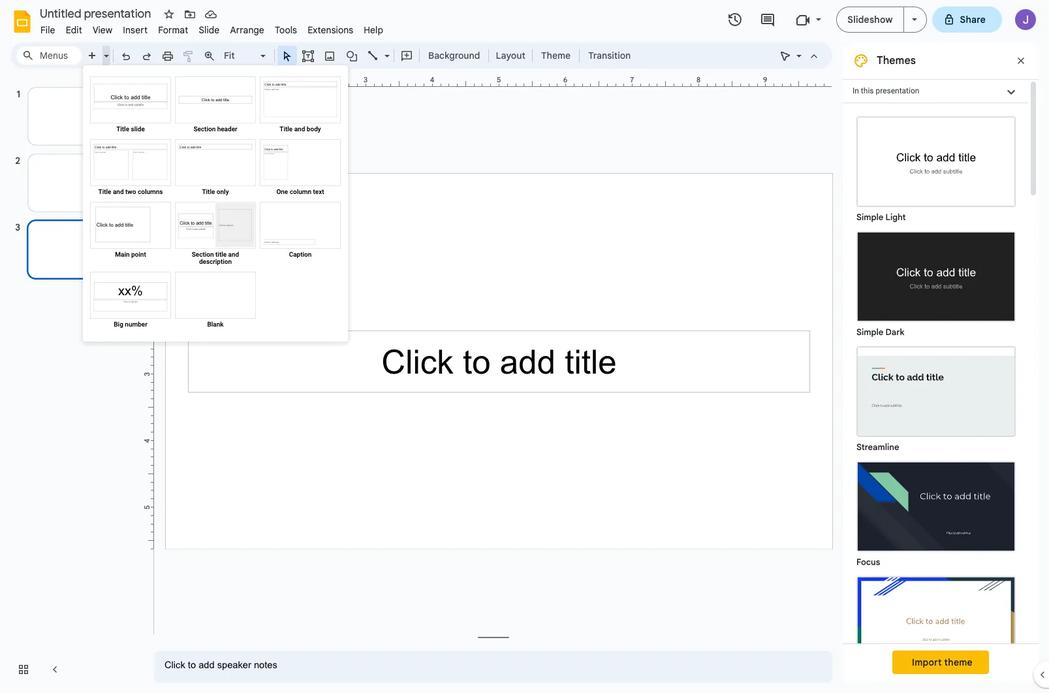 Task type: locate. For each thing, give the bounding box(es) containing it.
simple
[[857, 212, 884, 223], [857, 327, 884, 338]]

and left two
[[113, 188, 124, 195]]

0 vertical spatial section
[[194, 125, 216, 133]]

0 vertical spatial and
[[294, 125, 305, 133]]

section inside section title and description
[[192, 251, 214, 258]]

edit
[[66, 24, 82, 36]]

main
[[115, 251, 130, 258]]

title for title and body
[[280, 125, 293, 133]]

row down 'zoom' text box
[[88, 74, 343, 137]]

section left title
[[192, 251, 214, 258]]

1 vertical spatial section
[[192, 251, 214, 258]]

one column text
[[277, 188, 324, 195]]

extensions menu item
[[303, 22, 359, 38]]

row containing main point
[[88, 200, 343, 270]]

Zoom text field
[[222, 46, 259, 65]]

blank
[[207, 321, 224, 328]]

slideshow
[[848, 14, 893, 25]]

file
[[41, 24, 55, 36]]

transition
[[589, 50, 631, 61]]

section
[[194, 125, 216, 133], [192, 251, 214, 258]]

shift image
[[858, 577, 1015, 666]]

and left "body"
[[294, 125, 305, 133]]

import
[[913, 657, 942, 668]]

light
[[886, 212, 906, 223]]

title left the "only"
[[202, 188, 215, 195]]

1 vertical spatial simple
[[857, 327, 884, 338]]

Focus radio
[[851, 455, 1023, 570]]

simple left light
[[857, 212, 884, 223]]

row down title only
[[88, 200, 343, 270]]

dark
[[886, 327, 905, 338]]

option group
[[843, 103, 1029, 693]]

simple for simple dark
[[857, 327, 884, 338]]

2 simple from the top
[[857, 327, 884, 338]]

title left "body"
[[280, 125, 293, 133]]

in
[[853, 86, 860, 95]]

and for body
[[294, 125, 305, 133]]

title
[[116, 125, 129, 133], [280, 125, 293, 133], [98, 188, 111, 195], [202, 188, 215, 195]]

1 horizontal spatial and
[[228, 251, 239, 258]]

themes section
[[843, 42, 1039, 693]]

background button
[[423, 46, 486, 65]]

row down section header
[[88, 137, 343, 200]]

2 horizontal spatial and
[[294, 125, 305, 133]]

2 row from the top
[[88, 137, 343, 200]]

option group inside themes section
[[843, 103, 1029, 693]]

and for two
[[113, 188, 124, 195]]

title left slide
[[116, 125, 129, 133]]

row down "description"
[[88, 270, 343, 333]]

simple light
[[857, 212, 906, 223]]

body
[[307, 125, 321, 133]]

3 row from the top
[[88, 200, 343, 270]]

number
[[125, 321, 147, 328]]

big number
[[114, 321, 147, 328]]

0 vertical spatial simple
[[857, 212, 884, 223]]

presentation
[[876, 86, 920, 95]]

Simple Light radio
[[851, 110, 1023, 693]]

only
[[217, 188, 229, 195]]

section for section header
[[194, 125, 216, 133]]

option group containing simple light
[[843, 103, 1029, 693]]

import theme
[[913, 657, 973, 668]]

simple left dark
[[857, 327, 884, 338]]

title and two columns
[[98, 188, 163, 195]]

background
[[429, 50, 480, 61]]

arrange menu item
[[225, 22, 270, 38]]

section left 'header'
[[194, 125, 216, 133]]

menu bar containing file
[[35, 17, 389, 39]]

view menu item
[[87, 22, 118, 38]]

and
[[294, 125, 305, 133], [113, 188, 124, 195], [228, 251, 239, 258]]

slide menu item
[[194, 22, 225, 38]]

slideshow button
[[837, 7, 904, 33]]

row containing title slide
[[88, 74, 343, 137]]

1 vertical spatial and
[[113, 188, 124, 195]]

slide
[[131, 125, 145, 133]]

title left two
[[98, 188, 111, 195]]

view
[[93, 24, 113, 36]]

navigation
[[0, 74, 144, 693]]

1 row from the top
[[88, 74, 343, 137]]

row containing title and two columns
[[88, 137, 343, 200]]

mode and view toolbar
[[775, 42, 825, 69]]

row
[[88, 74, 343, 137], [88, 137, 343, 200], [88, 200, 343, 270], [88, 270, 343, 333]]

title for title slide
[[116, 125, 129, 133]]

title and body
[[280, 125, 321, 133]]

menu bar
[[35, 17, 389, 39]]

simple inside 'radio'
[[857, 212, 884, 223]]

text
[[313, 188, 324, 195]]

format
[[158, 24, 188, 36]]

0 horizontal spatial and
[[113, 188, 124, 195]]

1 simple from the top
[[857, 212, 884, 223]]

4 row from the top
[[88, 270, 343, 333]]

Menus field
[[16, 46, 82, 65]]

point
[[131, 251, 146, 258]]

2 vertical spatial and
[[228, 251, 239, 258]]

in this presentation tab
[[843, 79, 1029, 103]]

Simple Dark radio
[[851, 225, 1023, 340]]

simple inside radio
[[857, 327, 884, 338]]

and right title
[[228, 251, 239, 258]]

big
[[114, 321, 123, 328]]

Star checkbox
[[160, 5, 178, 24]]

title for title only
[[202, 188, 215, 195]]

Streamline radio
[[851, 340, 1023, 455]]

menu bar inside 'menu bar' banner
[[35, 17, 389, 39]]

columns
[[138, 188, 163, 195]]



Task type: describe. For each thing, give the bounding box(es) containing it.
insert image image
[[322, 46, 337, 65]]

title for title and two columns
[[98, 188, 111, 195]]

title only
[[202, 188, 229, 195]]

share
[[961, 14, 986, 25]]

tools menu item
[[270, 22, 303, 38]]

section title and description
[[192, 251, 239, 265]]

streamline
[[857, 442, 900, 453]]

Rename text field
[[35, 5, 159, 21]]

simple for simple light
[[857, 212, 884, 223]]

menu bar banner
[[0, 0, 1050, 693]]

row containing big number
[[88, 270, 343, 333]]

description
[[199, 258, 232, 265]]

transition button
[[583, 46, 637, 65]]

presentation options image
[[912, 18, 918, 21]]

extensions
[[308, 24, 354, 36]]

help
[[364, 24, 384, 36]]

one
[[277, 188, 288, 195]]

Shift radio
[[851, 570, 1023, 685]]

this
[[862, 86, 874, 95]]

title
[[216, 251, 227, 258]]

edit menu item
[[61, 22, 87, 38]]

insert menu item
[[118, 22, 153, 38]]

navigation inside themes application
[[0, 74, 144, 693]]

layout button
[[492, 46, 530, 65]]

theme
[[542, 50, 571, 61]]

main toolbar
[[81, 46, 638, 65]]

and inside section title and description
[[228, 251, 239, 258]]

caption
[[289, 251, 312, 258]]

arrange
[[230, 24, 265, 36]]

help menu item
[[359, 22, 389, 38]]

themes
[[877, 54, 916, 67]]

import theme button
[[893, 651, 990, 674]]

tools
[[275, 24, 297, 36]]

theme button
[[536, 46, 577, 65]]

shape image
[[345, 46, 360, 65]]

themes application
[[0, 0, 1050, 693]]

Zoom field
[[220, 46, 272, 65]]

simple dark
[[857, 327, 905, 338]]

slide
[[199, 24, 220, 36]]

two
[[125, 188, 136, 195]]

share button
[[933, 7, 1003, 33]]

section for section title and description
[[192, 251, 214, 258]]

column
[[290, 188, 312, 195]]

insert
[[123, 24, 148, 36]]

layout
[[496, 50, 526, 61]]

main point
[[115, 251, 146, 258]]

theme
[[945, 657, 973, 668]]

select line image
[[382, 47, 390, 52]]

in this presentation
[[853, 86, 920, 95]]

format menu item
[[153, 22, 194, 38]]

section header
[[194, 125, 238, 133]]

focus
[[857, 557, 881, 568]]

title slide
[[116, 125, 145, 133]]

file menu item
[[35, 22, 61, 38]]

header
[[217, 125, 238, 133]]



Task type: vqa. For each thing, say whether or not it's contained in the screenshot.
"Simple Light" corresponding to second Simple Light radio from the top
no



